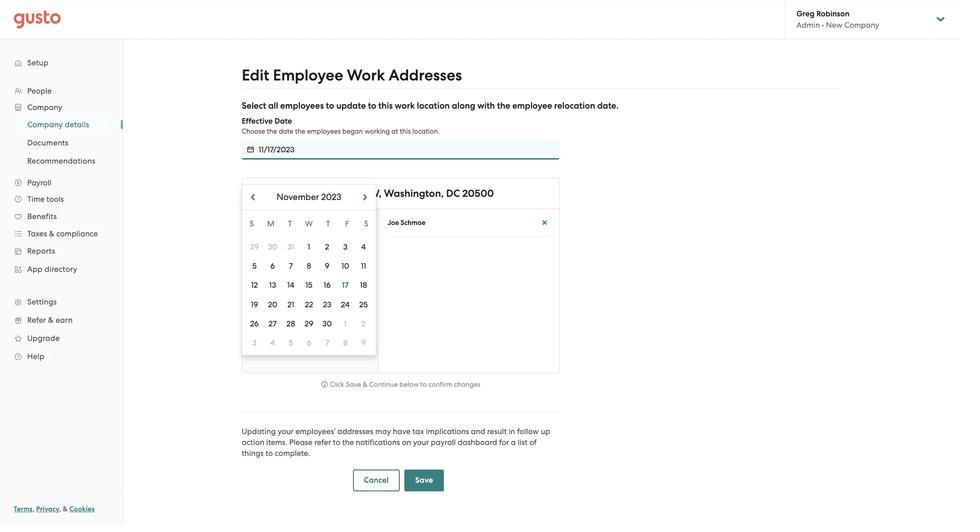 Task type: locate. For each thing, give the bounding box(es) containing it.
26 button
[[246, 315, 264, 333]]

8 down search for employee or address search box at the top of the page
[[307, 261, 311, 271]]

earn
[[56, 316, 73, 325]]

15
[[306, 281, 313, 290]]

4 up 11
[[362, 242, 366, 251]]

4 for the rightmost "4" button
[[362, 242, 366, 251]]

save button
[[405, 470, 444, 492]]

1 , from the left
[[33, 505, 34, 513]]

the left date
[[267, 127, 277, 136]]

action
[[242, 438, 265, 447]]

terms , privacy , & cookies
[[14, 505, 95, 513]]

1 s from the left
[[250, 219, 254, 228]]

1 right 31 button
[[308, 242, 311, 251]]

people up the company "dropdown button"
[[27, 86, 52, 95]]

company right new
[[845, 20, 880, 30]]

29 button left 31
[[246, 238, 264, 256]]

1 vertical spatial save
[[416, 476, 433, 485]]

1 vertical spatial 30 button
[[318, 315, 337, 333]]

0 vertical spatial this
[[379, 101, 393, 111]]

30
[[268, 242, 278, 251], [323, 319, 332, 328]]

updating your employees' addresses may have tax implications and result in follow up action items. please refer to the notifications on your payroll dashboard for a list of things to complete.
[[242, 427, 551, 458]]

1 vertical spatial 2 button
[[355, 315, 373, 333]]

1 vertical spatial people
[[251, 221, 279, 232]]

0 vertical spatial 2
[[325, 242, 330, 251]]

list
[[0, 83, 123, 366], [0, 116, 123, 170]]

1 horizontal spatial 29
[[305, 319, 314, 328]]

0 vertical spatial 29
[[250, 242, 259, 251]]

gusto navigation element
[[0, 39, 123, 380]]

16
[[324, 281, 331, 290]]

list containing people
[[0, 83, 123, 366]]

1 vertical spatial 29
[[305, 319, 314, 328]]

7 button down 31 button
[[282, 257, 300, 275]]

0 vertical spatial 30
[[268, 242, 278, 251]]

privacy link
[[36, 505, 59, 513]]

0 horizontal spatial 3
[[252, 338, 257, 347]]

 button
[[355, 185, 376, 210]]

employees up 'date'
[[280, 101, 324, 111]]

5 button down 28
[[282, 334, 300, 352]]

1 vertical spatial 29 button
[[300, 315, 318, 333]]

0 horizontal spatial 8
[[307, 261, 311, 271]]

tax
[[413, 427, 424, 436]]

5 up 12
[[252, 261, 257, 271]]

9 left 10 button
[[325, 261, 330, 271]]

9 button down 25
[[355, 334, 373, 352]]

23 button
[[318, 296, 337, 314]]

nw,
[[362, 187, 382, 200]]

the down addresses
[[342, 438, 354, 447]]

4
[[362, 242, 366, 251], [271, 338, 275, 347]]

taxes
[[27, 229, 47, 238]]

2 button
[[318, 238, 337, 256], [355, 315, 373, 333]]

0 vertical spatial 4 button
[[355, 238, 373, 256]]

1 horizontal spatial 6
[[307, 338, 312, 347]]

below
[[400, 381, 419, 389]]

to
[[326, 101, 335, 111], [368, 101, 377, 111], [421, 381, 427, 389], [333, 438, 341, 447], [266, 449, 273, 458]]

4 button up 11 button
[[355, 238, 373, 256]]

save right click
[[346, 381, 361, 389]]

0 horizontal spatial 1 button
[[300, 238, 318, 256]]

14 button
[[282, 276, 300, 294]]

1 horizontal spatial 3
[[343, 242, 348, 251]]

22
[[305, 300, 313, 309]]

1 horizontal spatial 5 button
[[282, 334, 300, 352]]

2 t from the left
[[326, 219, 330, 228]]

settings link
[[9, 294, 114, 310]]

this left work
[[379, 101, 393, 111]]

effective date choose the date the employees began working at this location.
[[242, 116, 440, 136]]

this inside effective date choose the date the employees began working at this location.
[[400, 127, 411, 136]]

0 horizontal spatial 29
[[250, 242, 259, 251]]

6 down 22 button
[[307, 338, 312, 347]]

company button
[[9, 99, 114, 116]]

documents link
[[16, 135, 114, 151]]

1 button down 24 button
[[337, 315, 355, 333]]

1 horizontal spatial s
[[364, 219, 369, 228]]

save down payroll
[[416, 476, 433, 485]]

27
[[269, 319, 277, 328]]

0 vertical spatial 8 button
[[300, 257, 318, 275]]

0 horizontal spatial 6
[[271, 261, 275, 271]]

Effective Date field
[[259, 140, 560, 160]]

1 vertical spatial 3 button
[[246, 334, 264, 352]]

2
[[325, 242, 330, 251], [362, 319, 366, 328]]

30 for the right 30 button
[[323, 319, 332, 328]]

s left m
[[250, 219, 254, 228]]

1 horizontal spatial 2
[[362, 319, 366, 328]]

5 button
[[246, 257, 264, 275], [282, 334, 300, 352]]

1 vertical spatial 7
[[325, 338, 329, 347]]

0 horizontal spatial your
[[278, 427, 294, 436]]

to right refer
[[333, 438, 341, 447]]

people button
[[9, 83, 114, 99]]

8 button up 15 at the bottom left of the page
[[300, 257, 318, 275]]

6 button down 28 button
[[300, 334, 318, 352]]

recommendations link
[[16, 153, 114, 169]]

2 s from the left
[[364, 219, 369, 228]]

18 button
[[355, 276, 373, 294]]

6 up 13 button
[[271, 261, 275, 271]]

30 button left 31
[[264, 238, 282, 256]]

1 button
[[300, 238, 318, 256], [337, 315, 355, 333]]

3 button up 10
[[337, 238, 355, 256]]

0 horizontal spatial s
[[250, 219, 254, 228]]

3 up 10
[[343, 242, 348, 251]]

, left cookies
[[59, 505, 61, 513]]

, left privacy 'link'
[[33, 505, 34, 513]]

0 horizontal spatial 9 button
[[318, 257, 337, 275]]

on
[[402, 438, 412, 447]]

29 right 28
[[305, 319, 314, 328]]

& right taxes
[[49, 229, 55, 238]]

1 horizontal spatial 6 button
[[300, 334, 318, 352]]

1 horizontal spatial 9
[[362, 338, 366, 347]]

29 button right 28
[[300, 315, 318, 333]]

company inside "dropdown button"
[[27, 103, 62, 112]]

circle info image
[[321, 381, 328, 389]]

30 left 31
[[268, 242, 278, 251]]

3 button
[[337, 238, 355, 256], [246, 334, 264, 352]]

0 vertical spatial 5
[[252, 261, 257, 271]]

people down  button at the left of page
[[251, 221, 279, 232]]

7 button down "23" button
[[318, 334, 337, 352]]

relocation
[[555, 101, 596, 111]]

0 vertical spatial save
[[346, 381, 361, 389]]

0 vertical spatial 5 button
[[246, 257, 264, 275]]

9 button left 10
[[318, 257, 337, 275]]

0 horizontal spatial 5 button
[[246, 257, 264, 275]]

1 vertical spatial 6
[[307, 338, 312, 347]]

w
[[305, 219, 313, 228]]

0 horizontal spatial 8 button
[[300, 257, 318, 275]]

1 horizontal spatial ,
[[59, 505, 61, 513]]

0 vertical spatial 9 button
[[318, 257, 337, 275]]

0 vertical spatial 1 button
[[300, 238, 318, 256]]

upgrade
[[27, 334, 60, 343]]

0 horizontal spatial 30
[[268, 242, 278, 251]]

2023
[[321, 192, 342, 202]]

1 t from the left
[[288, 219, 292, 228]]

4 button down the 27 button on the left of page
[[264, 334, 282, 352]]

s right f
[[364, 219, 369, 228]]

company up documents on the top
[[27, 120, 63, 129]]

your
[[278, 427, 294, 436], [413, 438, 429, 447]]

12 button
[[246, 276, 264, 294]]

1 horizontal spatial 8
[[343, 338, 348, 347]]

3 button down 26 button on the bottom left
[[246, 334, 264, 352]]

click save & continue below to confirm changes
[[330, 381, 481, 389]]

0 horizontal spatial 4
[[271, 338, 275, 347]]

1 horizontal spatial t
[[326, 219, 330, 228]]

employees left began
[[307, 127, 341, 136]]

payroll
[[431, 438, 456, 447]]

0 horizontal spatial this
[[379, 101, 393, 111]]

home image
[[14, 10, 61, 28]]

0 horizontal spatial 5
[[252, 261, 257, 271]]

12
[[251, 281, 258, 290]]

to down items.
[[266, 449, 273, 458]]

0 horizontal spatial save
[[346, 381, 361, 389]]

1 down 24
[[344, 319, 347, 328]]

1 horizontal spatial this
[[400, 127, 411, 136]]

0 vertical spatial 30 button
[[264, 238, 282, 256]]

1 vertical spatial 8
[[343, 338, 348, 347]]

6 button up 13
[[264, 257, 282, 275]]

1 vertical spatial employees
[[307, 127, 341, 136]]

0 vertical spatial 3 button
[[337, 238, 355, 256]]

company for company
[[27, 103, 62, 112]]

1 vertical spatial 30
[[323, 319, 332, 328]]

8 for the bottommost 8 button
[[343, 338, 348, 347]]

8 button
[[300, 257, 318, 275], [337, 334, 355, 352]]

1 horizontal spatial 8 button
[[337, 334, 355, 352]]

0 vertical spatial people
[[27, 86, 52, 95]]

3 down 26 button on the bottom left
[[252, 338, 257, 347]]

9 down 25
[[362, 338, 366, 347]]

0 horizontal spatial 9
[[325, 261, 330, 271]]

reports link
[[9, 243, 114, 259]]

0 vertical spatial employees
[[280, 101, 324, 111]]

1 vertical spatial your
[[413, 438, 429, 447]]

1 horizontal spatial save
[[416, 476, 433, 485]]

29 left 31
[[250, 242, 259, 251]]

0 horizontal spatial 2 button
[[318, 238, 337, 256]]

edit
[[242, 66, 270, 85]]

0 horizontal spatial 30 button
[[264, 238, 282, 256]]

people
[[27, 86, 52, 95], [251, 221, 279, 232]]

ave
[[342, 187, 360, 200]]

company up company details on the top left
[[27, 103, 62, 112]]

1 vertical spatial company
[[27, 103, 62, 112]]

help
[[27, 352, 45, 361]]

1 list from the top
[[0, 83, 123, 366]]

addresses
[[338, 427, 374, 436]]

1 vertical spatial this
[[400, 127, 411, 136]]

documents
[[27, 138, 69, 147]]

result
[[488, 427, 507, 436]]

in
[[509, 427, 516, 436]]

1 horizontal spatial 3 button
[[337, 238, 355, 256]]

4 down 27
[[271, 338, 275, 347]]

0 vertical spatial company
[[845, 20, 880, 30]]

implications
[[426, 427, 469, 436]]

cancel link
[[353, 470, 400, 492]]

t right m
[[288, 219, 292, 228]]

your down tax
[[413, 438, 429, 447]]

0 horizontal spatial 6 button
[[264, 257, 282, 275]]

31
[[288, 242, 295, 251]]

0 horizontal spatial people
[[27, 86, 52, 95]]

2 list from the top
[[0, 116, 123, 170]]

25 button
[[355, 296, 373, 314]]

10 button
[[337, 257, 355, 275]]

1 vertical spatial 5
[[289, 338, 293, 347]]

5 down 28
[[289, 338, 293, 347]]

with
[[478, 101, 495, 111]]

1 vertical spatial 6 button
[[300, 334, 318, 352]]

7 button
[[282, 257, 300, 275], [318, 334, 337, 352]]

1 horizontal spatial your
[[413, 438, 429, 447]]

employees inside effective date choose the date the employees began working at this location.
[[307, 127, 341, 136]]

0 horizontal spatial t
[[288, 219, 292, 228]]

at
[[392, 127, 398, 136]]

1 vertical spatial 1
[[344, 319, 347, 328]]

19 button
[[246, 296, 264, 314]]

to left update
[[326, 101, 335, 111]]

benefits
[[27, 212, 57, 221]]

2 button down 25
[[355, 315, 373, 333]]

19
[[251, 300, 258, 309]]

company inside the greg robinson admin • new company
[[845, 20, 880, 30]]

company for company details
[[27, 120, 63, 129]]

0 horizontal spatial 1
[[308, 242, 311, 251]]

1 horizontal spatial 30
[[323, 319, 332, 328]]

&
[[49, 229, 55, 238], [48, 316, 54, 325], [363, 381, 368, 389], [63, 505, 68, 513]]

1 horizontal spatial 30 button
[[318, 315, 337, 333]]

0 vertical spatial 8
[[307, 261, 311, 271]]

8 down 24
[[343, 338, 348, 347]]

5 button up 12 button
[[246, 257, 264, 275]]

& left earn
[[48, 316, 54, 325]]

1 vertical spatial 4 button
[[264, 334, 282, 352]]

edit employee work addresses
[[242, 66, 462, 85]]

update
[[337, 101, 366, 111]]

1 vertical spatial 1 button
[[337, 315, 355, 333]]

this right at
[[400, 127, 411, 136]]

0 horizontal spatial ,
[[33, 505, 34, 513]]

30 button down "23" button
[[318, 315, 337, 333]]

4 button
[[355, 238, 373, 256], [264, 334, 282, 352]]

help link
[[9, 348, 114, 365]]

1
[[308, 242, 311, 251], [344, 319, 347, 328]]

1 horizontal spatial 4 button
[[355, 238, 373, 256]]

your up items.
[[278, 427, 294, 436]]

dashboard
[[458, 438, 498, 447]]

company details link
[[16, 116, 114, 133]]

2 button up 10 button
[[318, 238, 337, 256]]

7 down the 23
[[325, 338, 329, 347]]

30 down "23" button
[[323, 319, 332, 328]]

1 button right 31
[[300, 238, 318, 256]]

7 down 31
[[289, 261, 293, 271]]

refer & earn
[[27, 316, 73, 325]]

8 button down 24 button
[[337, 334, 355, 352]]

t right w
[[326, 219, 330, 228]]

10
[[342, 261, 350, 271]]



Task type: vqa. For each thing, say whether or not it's contained in the screenshot.
location
yes



Task type: describe. For each thing, give the bounding box(es) containing it.
18
[[360, 281, 367, 290]]

dc
[[447, 187, 460, 200]]

0 vertical spatial 6
[[271, 261, 275, 271]]

please
[[290, 438, 313, 447]]

joe schmoe
[[388, 219, 426, 227]]

november 2023 button
[[264, 185, 355, 210]]

17
[[342, 281, 349, 290]]

0 horizontal spatial 4 button
[[264, 334, 282, 352]]


[[361, 193, 370, 201]]

8 for the left 8 button
[[307, 261, 311, 271]]

1 horizontal spatial 29 button
[[300, 315, 318, 333]]

the right with
[[497, 101, 511, 111]]

2 , from the left
[[59, 505, 61, 513]]

items.
[[266, 438, 288, 447]]

0 horizontal spatial 7
[[289, 261, 293, 271]]

benefits link
[[9, 208, 114, 225]]

updating
[[242, 427, 276, 436]]

time tools
[[27, 195, 64, 204]]

employee
[[273, 66, 344, 85]]

the inside updating your employees' addresses may have tax implications and result in follow up action items. please refer to the notifications on your payroll dashboard for a list of things to complete.
[[342, 438, 354, 447]]

0 horizontal spatial 2
[[325, 242, 330, 251]]

cancel
[[364, 476, 389, 485]]

17 button
[[337, 276, 355, 295]]

& left 'continue'
[[363, 381, 368, 389]]

continue
[[370, 381, 398, 389]]

new
[[827, 20, 843, 30]]

time
[[27, 195, 45, 204]]

calendar outline image
[[247, 145, 254, 154]]

recommendations
[[27, 156, 95, 166]]

1 vertical spatial 3
[[252, 338, 257, 347]]

robinson
[[817, 9, 850, 19]]

up
[[541, 427, 551, 436]]

 button
[[242, 185, 264, 210]]

have
[[393, 427, 411, 436]]

effective
[[242, 116, 273, 126]]

•
[[823, 20, 825, 30]]

month  2023-11 element
[[245, 237, 373, 352]]

1 horizontal spatial people
[[251, 221, 279, 232]]

complete.
[[275, 449, 310, 458]]

& left cookies
[[63, 505, 68, 513]]

washington,
[[384, 187, 444, 200]]

privacy
[[36, 505, 59, 513]]

1 horizontal spatial 9 button
[[355, 334, 373, 352]]

working
[[365, 127, 390, 136]]

20 button
[[264, 296, 282, 314]]

list
[[518, 438, 528, 447]]

to right update
[[368, 101, 377, 111]]

24 button
[[337, 296, 355, 314]]

confirm
[[429, 381, 453, 389]]

along
[[452, 101, 476, 111]]

21
[[288, 300, 294, 309]]

0 vertical spatial 29 button
[[246, 238, 264, 256]]

admin
[[797, 20, 821, 30]]

25
[[359, 300, 368, 309]]

4 for left "4" button
[[271, 338, 275, 347]]

30 for the topmost 30 button
[[268, 242, 278, 251]]

location.
[[413, 127, 440, 136]]

november
[[277, 192, 319, 202]]

to right the below at the bottom left of page
[[421, 381, 427, 389]]

work
[[347, 66, 385, 85]]

31 button
[[282, 238, 300, 256]]

x image
[[542, 219, 548, 227]]

Search for employee or address search field
[[251, 237, 369, 257]]

taxes & compliance
[[27, 229, 98, 238]]

joe
[[388, 219, 399, 227]]

0 vertical spatial 1
[[308, 242, 311, 251]]

choose
[[242, 127, 265, 136]]

select all employees to update to this work location along with the employee relocation date.
[[242, 101, 619, 111]]

16 button
[[318, 276, 337, 294]]

0 vertical spatial 7 button
[[282, 257, 300, 275]]

1 vertical spatial 9
[[362, 338, 366, 347]]

addresses
[[389, 66, 462, 85]]

11 button
[[355, 257, 373, 275]]

date
[[279, 127, 294, 136]]

of
[[530, 438, 537, 447]]

people inside people dropdown button
[[27, 86, 52, 95]]

the right date
[[295, 127, 306, 136]]

1 horizontal spatial 1 button
[[337, 315, 355, 333]]

pennsylvania
[[277, 187, 340, 200]]

21 button
[[282, 296, 300, 314]]

settings
[[27, 297, 57, 307]]

0 vertical spatial 6 button
[[264, 257, 282, 275]]

payroll button
[[9, 175, 114, 191]]

compliance
[[56, 229, 98, 238]]

27 button
[[264, 315, 282, 333]]

& inside dropdown button
[[49, 229, 55, 238]]

20
[[268, 300, 278, 309]]

0 horizontal spatial 3 button
[[246, 334, 264, 352]]

save inside save button
[[416, 476, 433, 485]]

employee
[[513, 101, 553, 111]]

1600
[[251, 187, 275, 200]]

24
[[341, 300, 350, 309]]

date
[[275, 116, 292, 126]]

0 vertical spatial 9
[[325, 261, 330, 271]]

1 horizontal spatial 7
[[325, 338, 329, 347]]

list containing company details
[[0, 116, 123, 170]]

22 button
[[300, 296, 318, 314]]

directory
[[45, 265, 77, 274]]

greg robinson admin • new company
[[797, 9, 880, 30]]

setup link
[[9, 55, 114, 71]]

time tools button
[[9, 191, 114, 207]]

notifications
[[356, 438, 400, 447]]

1 vertical spatial 7 button
[[318, 334, 337, 352]]

1 vertical spatial 5 button
[[282, 334, 300, 352]]

things
[[242, 449, 264, 458]]

0 vertical spatial your
[[278, 427, 294, 436]]

may
[[376, 427, 391, 436]]

date.
[[598, 101, 619, 111]]

1 horizontal spatial 1
[[344, 319, 347, 328]]

1600 pennsylvania ave nw, washington, dc 20500
[[251, 187, 494, 200]]

20500
[[463, 187, 494, 200]]

november 2023
[[277, 192, 342, 202]]

greg
[[797, 9, 815, 19]]

app
[[27, 265, 43, 274]]

cookies button
[[69, 504, 95, 515]]

0 vertical spatial 2 button
[[318, 238, 337, 256]]

details
[[65, 120, 89, 129]]

1 horizontal spatial 2 button
[[355, 315, 373, 333]]

m
[[267, 219, 275, 228]]

1 vertical spatial 8 button
[[337, 334, 355, 352]]

tools
[[47, 195, 64, 204]]

taxes & compliance button
[[9, 226, 114, 242]]

28
[[287, 319, 295, 328]]

and
[[471, 427, 486, 436]]

1 horizontal spatial 5
[[289, 338, 293, 347]]

follow
[[517, 427, 539, 436]]

1 vertical spatial 2
[[362, 319, 366, 328]]

employees'
[[296, 427, 336, 436]]

0 vertical spatial 3
[[343, 242, 348, 251]]



